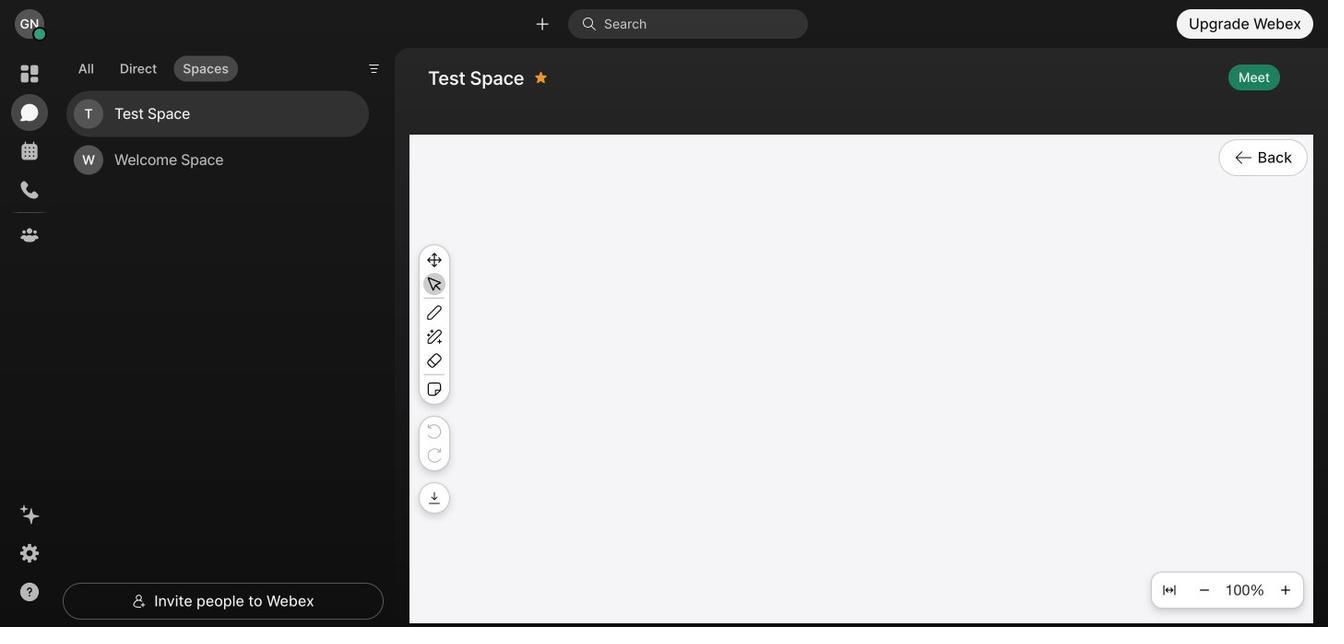Task type: locate. For each thing, give the bounding box(es) containing it.
navigation
[[0, 48, 59, 627]]

tab list
[[65, 45, 242, 87]]

webex tab list
[[11, 55, 48, 254]]



Task type: describe. For each thing, give the bounding box(es) containing it.
test space list item
[[66, 91, 369, 137]]

welcome space list item
[[66, 137, 369, 183]]



Task type: vqa. For each thing, say whether or not it's contained in the screenshot.
"Show archived teams" 'image'
no



